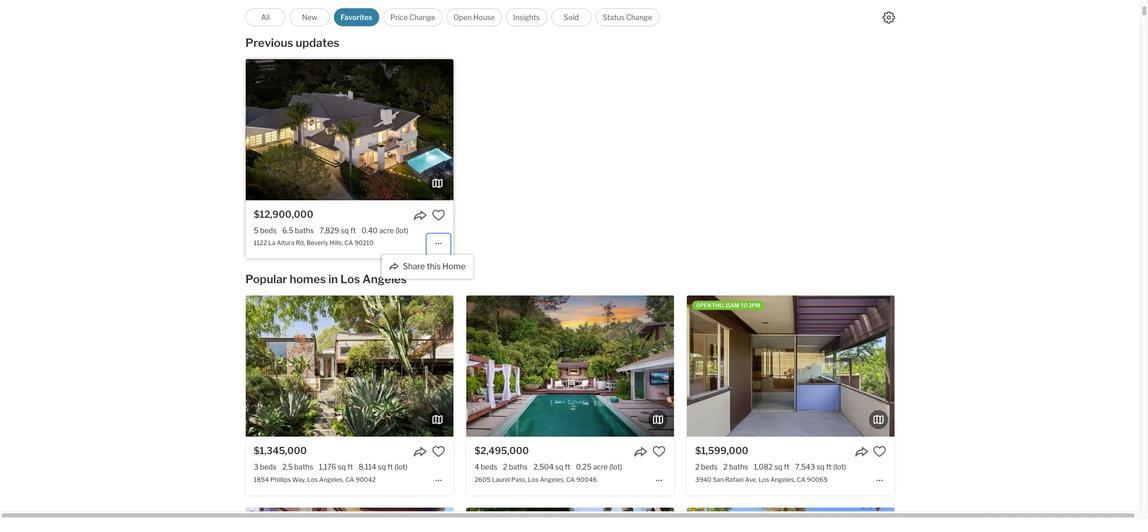Task type: vqa. For each thing, say whether or not it's contained in the screenshot.
first the Angeles, from left
yes



Task type: locate. For each thing, give the bounding box(es) containing it.
new
[[302, 13, 318, 22]]

house
[[473, 13, 495, 22]]

sq
[[341, 226, 349, 235], [338, 463, 346, 472], [378, 463, 386, 472], [555, 463, 563, 472], [775, 463, 783, 472], [817, 463, 825, 472]]

$2,495,000
[[475, 446, 529, 457]]

favorite button checkbox for $1,599,000
[[873, 446, 887, 459]]

(lot) right "0.40"
[[396, 226, 409, 235]]

0.40
[[362, 226, 378, 235]]

4 beds
[[475, 463, 497, 472]]

status change
[[603, 13, 652, 22]]

7,829 sq ft
[[320, 226, 356, 235]]

(lot)
[[396, 226, 409, 235], [395, 463, 408, 472], [610, 463, 622, 472], [833, 463, 846, 472]]

photo of 4124 sea view ln, los angeles, ca 90065 image
[[38, 508, 246, 520], [246, 508, 453, 520], [453, 508, 661, 520]]

0 horizontal spatial angeles,
[[319, 476, 344, 484]]

ft for $12,900,000
[[350, 226, 356, 235]]

sq right 1,082
[[775, 463, 783, 472]]

8,114
[[359, 463, 376, 472]]

1 2 baths from the left
[[503, 463, 528, 472]]

acre for $2,495,000
[[593, 463, 608, 472]]

photo of 1321 maltman ave, los angeles, ca 90026 image down the 90042
[[259, 508, 466, 520]]

favorite button checkbox
[[653, 446, 666, 459], [873, 446, 887, 459]]

0 horizontal spatial favorite button image
[[432, 209, 445, 222]]

ca
[[344, 239, 353, 247], [345, 476, 354, 484], [566, 476, 575, 484], [797, 476, 806, 484]]

this
[[427, 262, 441, 272]]

ft left 0.25
[[565, 463, 571, 472]]

3 photo of 1321 maltman ave, los angeles, ca 90026 image from the left
[[674, 508, 882, 520]]

1 vertical spatial favorite button image
[[653, 446, 666, 459]]

7,543
[[795, 463, 815, 472]]

1 favorite button checkbox from the left
[[653, 446, 666, 459]]

price change
[[390, 13, 436, 22]]

beds right '5'
[[260, 226, 277, 235]]

favorite button image for $12,900,000
[[432, 209, 445, 222]]

3 photo of 2605 laurel pass, los angeles, ca 90046 image from the left
[[674, 296, 882, 437]]

altura
[[277, 239, 295, 247]]

3 photo of 1519 stearns dr, los angeles, ca 90035 image from the left
[[895, 508, 1103, 520]]

6.5
[[282, 226, 293, 235]]

laurel
[[492, 476, 510, 484]]

Price Change radio
[[383, 8, 443, 26]]

2 photo of 1854 phillips way, los angeles, ca 90042 image from the left
[[246, 296, 453, 437]]

1 change from the left
[[410, 13, 436, 22]]

baths up rafael
[[729, 463, 748, 472]]

option group
[[245, 8, 660, 26]]

0 horizontal spatial 2 baths
[[503, 463, 528, 472]]

1 horizontal spatial favorite button checkbox
[[873, 446, 887, 459]]

sq right 2,504
[[555, 463, 563, 472]]

2 2 from the left
[[695, 463, 700, 472]]

angeles,
[[319, 476, 344, 484], [540, 476, 565, 484], [771, 476, 796, 484]]

1 angeles, from the left
[[319, 476, 344, 484]]

1 horizontal spatial angeles,
[[540, 476, 565, 484]]

beds right 4
[[481, 463, 497, 472]]

sq up hills,
[[341, 226, 349, 235]]

angeles, down '1,176'
[[319, 476, 344, 484]]

photo of 2605 laurel pass, los angeles, ca 90046 image
[[259, 296, 466, 437], [466, 296, 674, 437], [674, 296, 882, 437]]

All radio
[[245, 8, 286, 26]]

homes
[[290, 273, 326, 286]]

1854
[[254, 476, 269, 484]]

angeles, down 1,082 sq ft
[[771, 476, 796, 484]]

0 vertical spatial favorite button checkbox
[[432, 209, 445, 222]]

sq for $2,495,000
[[555, 463, 563, 472]]

angeles, for $1,345,000
[[319, 476, 344, 484]]

1122 la altura rd, beverly hills, ca 90210
[[254, 239, 374, 247]]

baths up rd,
[[295, 226, 314, 235]]

favorite button image for $1,599,000
[[873, 446, 887, 459]]

acre
[[379, 226, 394, 235], [593, 463, 608, 472]]

2 change from the left
[[626, 13, 652, 22]]

change
[[410, 13, 436, 22], [626, 13, 652, 22]]

2 favorite button checkbox from the left
[[873, 446, 887, 459]]

2 up laurel
[[503, 463, 507, 472]]

phillips
[[270, 476, 291, 484]]

2 baths for $1,599,000
[[724, 463, 748, 472]]

favorite button image
[[432, 209, 445, 222], [653, 446, 666, 459]]

0 horizontal spatial 2
[[503, 463, 507, 472]]

angeles, down 2,504 sq ft
[[540, 476, 565, 484]]

2 up 3940
[[695, 463, 700, 472]]

sq for $1,599,000
[[775, 463, 783, 472]]

photo of 3940 san rafael ave, los angeles, ca 90065 image
[[479, 296, 687, 437], [687, 296, 895, 437], [895, 296, 1103, 437]]

ft left 8,114
[[347, 463, 353, 472]]

change right status
[[626, 13, 652, 22]]

3940 san rafael ave, los angeles, ca 90065
[[695, 476, 828, 484]]

ft
[[350, 226, 356, 235], [347, 463, 353, 472], [388, 463, 393, 472], [565, 463, 571, 472], [784, 463, 790, 472], [826, 463, 832, 472]]

ft left 7,543
[[784, 463, 790, 472]]

2 favorite button image from the left
[[873, 446, 887, 459]]

los right way,
[[307, 476, 318, 484]]

previous updates
[[246, 36, 340, 49]]

0 vertical spatial acre
[[379, 226, 394, 235]]

3 beds
[[254, 463, 277, 472]]

sq up 90065
[[817, 463, 825, 472]]

favorite button checkbox
[[432, 209, 445, 222], [432, 446, 445, 459]]

11am
[[726, 303, 739, 309]]

rd,
[[296, 239, 305, 247]]

1 horizontal spatial acre
[[593, 463, 608, 472]]

hills,
[[330, 239, 343, 247]]

sq right 8,114
[[378, 463, 386, 472]]

2 favorite button checkbox from the top
[[432, 446, 445, 459]]

2 2 baths from the left
[[724, 463, 748, 472]]

los right pass,
[[528, 476, 539, 484]]

favorite button checkbox for $12,900,000
[[432, 209, 445, 222]]

acre right "0.40"
[[379, 226, 394, 235]]

2605 laurel pass, los angeles, ca 90046
[[475, 476, 597, 484]]

2 angeles, from the left
[[540, 476, 565, 484]]

1 2 from the left
[[503, 463, 507, 472]]

$1,345,000
[[254, 446, 307, 457]]

beds right 3
[[260, 463, 277, 472]]

photo of 1321 maltman ave, los angeles, ca 90026 image
[[259, 508, 466, 520], [466, 508, 674, 520], [674, 508, 882, 520]]

2 baths for $2,495,000
[[503, 463, 528, 472]]

baths up way,
[[294, 463, 313, 472]]

way,
[[292, 476, 306, 484]]

photo of 1321 maltman ave, los angeles, ca 90026 image down 3940 san rafael ave, los angeles, ca 90065
[[674, 508, 882, 520]]

sq for $1,345,000
[[338, 463, 346, 472]]

2605
[[475, 476, 491, 484]]

Open House radio
[[447, 8, 502, 26]]

sq right '1,176'
[[338, 463, 346, 472]]

1 horizontal spatial favorite button image
[[653, 446, 666, 459]]

beds up 3940
[[701, 463, 718, 472]]

2 baths up rafael
[[724, 463, 748, 472]]

ca left the 90042
[[345, 476, 354, 484]]

4
[[475, 463, 479, 472]]

to
[[741, 303, 748, 309]]

1 vertical spatial favorite button checkbox
[[432, 446, 445, 459]]

3 photo of 1122 la altura rd, beverly hills, ca 90210 image from the left
[[453, 59, 661, 201]]

1 photo of 4124 sea view ln, los angeles, ca 90065 image from the left
[[38, 508, 246, 520]]

la
[[268, 239, 276, 247]]

los
[[340, 273, 360, 286], [307, 476, 318, 484], [528, 476, 539, 484], [759, 476, 769, 484]]

$1,599,000
[[695, 446, 749, 457]]

1 horizontal spatial favorite button image
[[873, 446, 887, 459]]

1 horizontal spatial change
[[626, 13, 652, 22]]

ft for $2,495,000
[[565, 463, 571, 472]]

photo of 1854 phillips way, los angeles, ca 90042 image
[[38, 296, 246, 437], [246, 296, 453, 437], [453, 296, 661, 437]]

share this home button
[[389, 262, 466, 272]]

1122
[[254, 239, 267, 247]]

2 up san
[[724, 463, 728, 472]]

pass,
[[511, 476, 527, 484]]

baths up pass,
[[509, 463, 528, 472]]

2,504 sq ft
[[534, 463, 571, 472]]

2 horizontal spatial angeles,
[[771, 476, 796, 484]]

2 baths up pass,
[[503, 463, 528, 472]]

los right in
[[340, 273, 360, 286]]

2.5
[[282, 463, 293, 472]]

2 horizontal spatial 2
[[724, 463, 728, 472]]

open house
[[454, 13, 495, 22]]

favorite button checkbox for $2,495,000
[[653, 446, 666, 459]]

ft left "0.40"
[[350, 226, 356, 235]]

Status Change radio
[[596, 8, 660, 26]]

ca down 7,543
[[797, 476, 806, 484]]

0 vertical spatial favorite button image
[[432, 209, 445, 222]]

1 photo of 3940 san rafael ave, los angeles, ca 90065 image from the left
[[479, 296, 687, 437]]

ca right hills,
[[344, 239, 353, 247]]

updates
[[296, 36, 340, 49]]

photo of 1519 stearns dr, los angeles, ca 90035 image
[[479, 508, 687, 520], [687, 508, 895, 520], [895, 508, 1103, 520]]

favorite button checkbox for $1,345,000
[[432, 446, 445, 459]]

0 horizontal spatial change
[[410, 13, 436, 22]]

New radio
[[290, 8, 330, 26]]

2 photo of 1519 stearns dr, los angeles, ca 90035 image from the left
[[687, 508, 895, 520]]

acre for $12,900,000
[[379, 226, 394, 235]]

3 photo of 1854 phillips way, los angeles, ca 90042 image from the left
[[453, 296, 661, 437]]

status
[[603, 13, 625, 22]]

popular
[[246, 273, 287, 286]]

0 horizontal spatial favorite button image
[[432, 446, 445, 459]]

beds for $1,599,000
[[701, 463, 718, 472]]

2 photo of 4124 sea view ln, los angeles, ca 90065 image from the left
[[246, 508, 453, 520]]

beds
[[260, 226, 277, 235], [260, 463, 277, 472], [481, 463, 497, 472], [701, 463, 718, 472]]

0 horizontal spatial favorite button checkbox
[[653, 446, 666, 459]]

2
[[503, 463, 507, 472], [695, 463, 700, 472], [724, 463, 728, 472]]

san
[[713, 476, 724, 484]]

90042
[[356, 476, 376, 484]]

photo of 1321 maltman ave, los angeles, ca 90026 image down 90046
[[466, 508, 674, 520]]

Favorites radio
[[334, 8, 379, 26]]

los down 1,082
[[759, 476, 769, 484]]

2 baths
[[503, 463, 528, 472], [724, 463, 748, 472]]

share this home
[[403, 262, 466, 272]]

2 for $1,599,000
[[724, 463, 728, 472]]

baths for $1,599,000
[[729, 463, 748, 472]]

favorite button image
[[432, 446, 445, 459], [873, 446, 887, 459]]

open
[[454, 13, 472, 22]]

change for status change
[[626, 13, 652, 22]]

baths
[[295, 226, 314, 235], [294, 463, 313, 472], [509, 463, 528, 472], [729, 463, 748, 472]]

1 favorite button checkbox from the top
[[432, 209, 445, 222]]

option group containing all
[[245, 8, 660, 26]]

1 horizontal spatial 2 baths
[[724, 463, 748, 472]]

1 vertical spatial acre
[[593, 463, 608, 472]]

thu,
[[712, 303, 725, 309]]

photo of 1122 la altura rd, beverly hills, ca 90210 image
[[38, 59, 246, 201], [246, 59, 453, 201], [453, 59, 661, 201]]

change right price
[[410, 13, 436, 22]]

3 2 from the left
[[724, 463, 728, 472]]

price
[[390, 13, 408, 22]]

beverly
[[306, 239, 328, 247]]

beds for $12,900,000
[[260, 226, 277, 235]]

3940
[[695, 476, 712, 484]]

favorite button image for $2,495,000
[[653, 446, 666, 459]]

acre right 0.25
[[593, 463, 608, 472]]

1 favorite button image from the left
[[432, 446, 445, 459]]

favorite button image for $1,345,000
[[432, 446, 445, 459]]

1 horizontal spatial 2
[[695, 463, 700, 472]]

0 horizontal spatial acre
[[379, 226, 394, 235]]

90046
[[576, 476, 597, 484]]



Task type: describe. For each thing, give the bounding box(es) containing it.
7,829
[[320, 226, 339, 235]]

rafael
[[725, 476, 744, 484]]

2 photo of 1122 la altura rd, beverly hills, ca 90210 image from the left
[[246, 59, 453, 201]]

3 photo of 4124 sea view ln, los angeles, ca 90065 image from the left
[[453, 508, 661, 520]]

ave,
[[745, 476, 758, 484]]

1 photo of 1122 la altura rd, beverly hills, ca 90210 image from the left
[[38, 59, 246, 201]]

(lot) right 7,543
[[833, 463, 846, 472]]

home
[[443, 262, 466, 272]]

sold
[[564, 13, 579, 22]]

1 photo of 1854 phillips way, los angeles, ca 90042 image from the left
[[38, 296, 246, 437]]

popular homes in los angeles
[[246, 273, 407, 286]]

baths for $12,900,000
[[295, 226, 314, 235]]

ft for $1,599,000
[[784, 463, 790, 472]]

1 photo of 1519 stearns dr, los angeles, ca 90035 image from the left
[[479, 508, 687, 520]]

0.40 acre (lot)
[[362, 226, 409, 235]]

change for price change
[[410, 13, 436, 22]]

Insights radio
[[506, 8, 547, 26]]

ft for $1,345,000
[[347, 463, 353, 472]]

2.5 baths
[[282, 463, 313, 472]]

ca left 90046
[[566, 476, 575, 484]]

5
[[254, 226, 259, 235]]

1,082 sq ft
[[754, 463, 790, 472]]

0.25
[[576, 463, 592, 472]]

baths for $1,345,000
[[294, 463, 313, 472]]

2 beds
[[695, 463, 718, 472]]

insights
[[513, 13, 540, 22]]

3
[[254, 463, 259, 472]]

6.5 baths
[[282, 226, 314, 235]]

1,176 sq ft
[[319, 463, 353, 472]]

2 photo of 2605 laurel pass, los angeles, ca 90046 image from the left
[[466, 296, 674, 437]]

5 beds
[[254, 226, 277, 235]]

share
[[403, 262, 425, 272]]

0.25 acre (lot)
[[576, 463, 622, 472]]

(lot) right 0.25
[[610, 463, 622, 472]]

angeles, for $2,495,000
[[540, 476, 565, 484]]

1,082
[[754, 463, 773, 472]]

los for way,
[[307, 476, 318, 484]]

7,543 sq ft (lot)
[[795, 463, 846, 472]]

baths for $2,495,000
[[509, 463, 528, 472]]

2 photo of 3940 san rafael ave, los angeles, ca 90065 image from the left
[[687, 296, 895, 437]]

in
[[328, 273, 338, 286]]

1854 phillips way, los angeles, ca 90042
[[254, 476, 376, 484]]

ft right 8,114
[[388, 463, 393, 472]]

ft up 90065
[[826, 463, 832, 472]]

1 photo of 1321 maltman ave, los angeles, ca 90026 image from the left
[[259, 508, 466, 520]]

90210
[[355, 239, 374, 247]]

favorites
[[341, 13, 372, 22]]

1 photo of 2605 laurel pass, los angeles, ca 90046 image from the left
[[259, 296, 466, 437]]

2,504
[[534, 463, 554, 472]]

Sold radio
[[551, 8, 592, 26]]

3 photo of 3940 san rafael ave, los angeles, ca 90065 image from the left
[[895, 296, 1103, 437]]

(lot) right 8,114
[[395, 463, 408, 472]]

share this home dialog
[[382, 255, 473, 279]]

open
[[696, 303, 711, 309]]

8,114 sq ft (lot)
[[359, 463, 408, 472]]

1,176
[[319, 463, 336, 472]]

90065
[[807, 476, 828, 484]]

2 for $2,495,000
[[503, 463, 507, 472]]

los for pass,
[[528, 476, 539, 484]]

open thu, 11am to 2pm
[[696, 303, 761, 309]]

sq for $12,900,000
[[341, 226, 349, 235]]

beds for $1,345,000
[[260, 463, 277, 472]]

previous
[[246, 36, 293, 49]]

all
[[261, 13, 270, 22]]

2 photo of 1321 maltman ave, los angeles, ca 90026 image from the left
[[466, 508, 674, 520]]

3 angeles, from the left
[[771, 476, 796, 484]]

angeles
[[363, 273, 407, 286]]

2pm
[[749, 303, 761, 309]]

$12,900,000
[[254, 209, 313, 220]]

beds for $2,495,000
[[481, 463, 497, 472]]

los for in
[[340, 273, 360, 286]]



